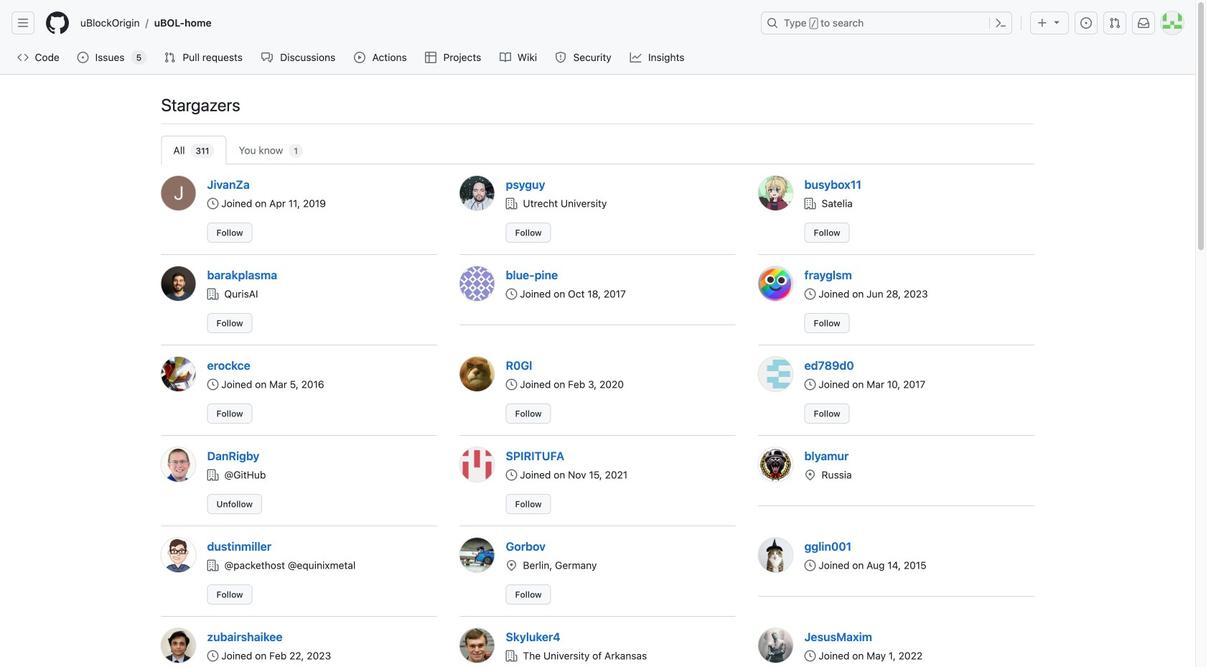 Task type: describe. For each thing, give the bounding box(es) containing it.
issue opened image for git pull request icon
[[1081, 17, 1092, 29]]

@ed789d0 image
[[759, 357, 793, 391]]

comment discussion image
[[262, 52, 273, 63]]

clock image for follow ed789d0 submit
[[805, 379, 816, 390]]

@barakplasma image
[[161, 266, 196, 301]]

@spiritufa image
[[460, 447, 494, 482]]

triangle down image
[[1051, 16, 1063, 28]]

graph image
[[630, 52, 642, 63]]

Follow dustinmiller submit
[[207, 585, 253, 605]]

@blyamur image
[[759, 447, 793, 482]]

organization image for follow busybox11 submit
[[805, 198, 816, 209]]

stargazers element
[[161, 136, 1035, 164]]

Follow JivanZa submit
[[207, 223, 253, 243]]

@r0gl image
[[460, 357, 494, 391]]

Follow psyguy submit
[[506, 223, 551, 243]]

@jesusmaxim image
[[759, 628, 793, 663]]

table image
[[425, 52, 437, 63]]

@blue pine image
[[460, 266, 494, 301]]

location image
[[506, 560, 517, 571]]

@zubairshaikee image
[[161, 628, 196, 663]]

git pull request image
[[164, 52, 175, 63]]

shield image
[[555, 52, 567, 63]]

@jivanza image
[[161, 176, 196, 210]]



Task type: vqa. For each thing, say whether or not it's contained in the screenshot.
the bottom 2
no



Task type: locate. For each thing, give the bounding box(es) containing it.
clock image for follow spiritufa submit
[[506, 469, 517, 481]]

command palette image
[[995, 17, 1007, 29]]

@skyluker4 image
[[460, 628, 494, 663]]

issue opened image for git pull request image
[[77, 52, 89, 63]]

1 horizontal spatial organization image
[[506, 198, 517, 209]]

@psyguy image
[[460, 176, 494, 210]]

@frayglsm image
[[759, 266, 793, 301]]

clock image
[[805, 288, 816, 300], [805, 379, 816, 390], [506, 469, 517, 481], [805, 560, 816, 571], [805, 650, 816, 662]]

book image
[[500, 52, 511, 63]]

Follow barakplasma submit
[[207, 313, 253, 333]]

1 vertical spatial issue opened image
[[77, 52, 89, 63]]

git pull request image
[[1110, 17, 1121, 29]]

clock image
[[207, 198, 219, 209], [506, 288, 517, 300], [207, 379, 219, 390], [506, 379, 517, 390], [207, 650, 219, 662]]

0 vertical spatial organization image
[[506, 198, 517, 209]]

0 horizontal spatial organization image
[[207, 560, 219, 571]]

@dustinmiller image
[[161, 538, 196, 572]]

list
[[75, 11, 753, 34]]

organization image for unfollow danrigby submit
[[207, 469, 219, 481]]

@gorbov image
[[460, 538, 494, 572]]

clock image right @blue pine image
[[506, 288, 517, 300]]

clock image up follow ed789d0 submit
[[805, 379, 816, 390]]

clock image for @jivanza 'image'
[[207, 198, 219, 209]]

Follow R0Gl submit
[[506, 404, 551, 424]]

@gglin001 image
[[759, 538, 793, 572]]

organization image up follow dustinmiller submit on the left
[[207, 560, 219, 571]]

clock image up "follow erockce" submit
[[207, 379, 219, 390]]

organization image right @danrigby icon
[[207, 469, 219, 481]]

issue opened image
[[1081, 17, 1092, 29], [77, 52, 89, 63]]

0 vertical spatial issue opened image
[[1081, 17, 1092, 29]]

clock image up follow jivanza submit
[[207, 198, 219, 209]]

clock image up follow r0gl submit
[[506, 379, 517, 390]]

Unfollow DanRigby submit
[[207, 494, 262, 514]]

1 horizontal spatial issue opened image
[[1081, 17, 1092, 29]]

Follow erockce submit
[[207, 404, 253, 424]]

organization image for @dustinmiller icon
[[207, 560, 219, 571]]

Follow Gorbov submit
[[506, 585, 551, 605]]

play image
[[354, 52, 366, 63]]

Follow ed789d0 submit
[[805, 404, 850, 424]]

organization image for @psyguy "image"
[[506, 198, 517, 209]]

location image
[[805, 469, 816, 481]]

homepage image
[[46, 11, 69, 34]]

clock image up follow spiritufa submit
[[506, 469, 517, 481]]

organization image for follow barakplasma submit
[[207, 288, 219, 300]]

issue opened image right code image
[[77, 52, 89, 63]]

@busybox11 image
[[759, 176, 793, 210]]

notifications image
[[1138, 17, 1150, 29]]

1 vertical spatial organization image
[[207, 560, 219, 571]]

0 horizontal spatial issue opened image
[[77, 52, 89, 63]]

@danrigby image
[[161, 447, 196, 482]]

clock image for @zubairshaikee image
[[207, 650, 219, 662]]

@erockce image
[[161, 357, 196, 391]]

clock image for "@erockce" icon
[[207, 379, 219, 390]]

clock image for @r0gl image
[[506, 379, 517, 390]]

organization image
[[506, 198, 517, 209], [207, 560, 219, 571]]

organization image
[[805, 198, 816, 209], [207, 288, 219, 300], [207, 469, 219, 481], [506, 650, 517, 662]]

code image
[[17, 52, 29, 63]]

organization image up follow barakplasma submit
[[207, 288, 219, 300]]

clock image for @blue pine image
[[506, 288, 517, 300]]

clock image up follow frayglsm submit
[[805, 288, 816, 300]]

clock image right @gglin001 icon
[[805, 560, 816, 571]]

issue opened image left git pull request icon
[[1081, 17, 1092, 29]]

clock image right @zubairshaikee image
[[207, 650, 219, 662]]

clock image right @jesusmaxim icon
[[805, 650, 816, 662]]

organization image up the follow psyguy submit
[[506, 198, 517, 209]]

Follow SPIRITUFA submit
[[506, 494, 551, 514]]

organization image up follow busybox11 submit
[[805, 198, 816, 209]]

organization image right the @skyluker4 icon
[[506, 650, 517, 662]]

Follow busybox11 submit
[[805, 223, 850, 243]]

clock image for follow frayglsm submit
[[805, 288, 816, 300]]

plus image
[[1037, 17, 1049, 29]]

Follow frayglsm submit
[[805, 313, 850, 333]]



